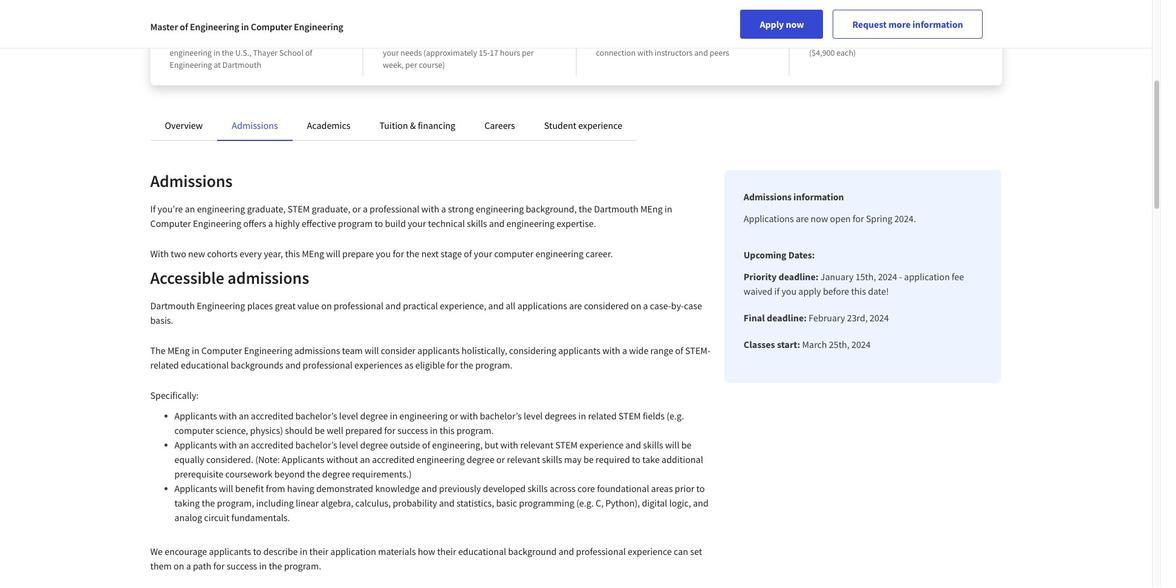 Task type: vqa. For each thing, say whether or not it's contained in the screenshot.
are to the left
yes



Task type: describe. For each thing, give the bounding box(es) containing it.
cohorts
[[207, 248, 238, 260]]

of up from
[[180, 21, 188, 33]]

linear
[[296, 497, 319, 509]]

foundational
[[597, 482, 650, 494]]

$44,100 total cost pay only for courses you enroll in per term ($4,900 each)
[[810, 18, 958, 58]]

enroll
[[896, 35, 917, 46]]

a right offers
[[268, 217, 273, 229]]

an inside the earn an ivy league degree from one of the first professional schools of engineering in the u.s., thayer school of engineering at dartmouth
[[196, 18, 209, 33]]

1 horizontal spatial applicants
[[418, 344, 460, 356]]

february
[[809, 312, 846, 324]]

apply now
[[760, 18, 805, 30]]

before
[[824, 285, 850, 297]]

the left next
[[406, 248, 420, 260]]

complete
[[383, 35, 417, 46]]

applicants up equally
[[175, 439, 217, 451]]

1 horizontal spatial computer
[[495, 248, 534, 260]]

1 vertical spatial meng
[[302, 248, 324, 260]]

with
[[150, 248, 169, 260]]

computer inside applicants with an accredited bachelor's level degree in engineering or with bachelor's level degrees in related stem fields (e.g. computer science, physics) should be well prepared for success in this program. applicants with an accredited bachelor's level degree outside of engineering, but with relevant stem experience and skills will be equally considered. (note: applicants without an accredited engineering degree or relevant skills may be required to take additional prerequisite coursework beyond the degree requirements.) applicants will benefit from having demonstrated knowledge and previously developed skills across core foundational areas prior to taking the program, including linear algebra, calculus, probability and statistics, basic programming (e.g. c, python), digital logic, and analog circuit fundamentals.
[[175, 424, 214, 436]]

connection
[[596, 47, 636, 58]]

the up circuit
[[202, 497, 215, 509]]

skills up take
[[643, 439, 664, 451]]

to inside we encourage applicants to describe in their application materials how their educational background and professional experience can set them on a path for success in the program.
[[253, 545, 262, 557]]

bachelor's down should
[[296, 439, 337, 451]]

apply
[[799, 285, 822, 297]]

without
[[327, 453, 358, 465]]

backgrounds
[[231, 359, 284, 371]]

year,
[[264, 248, 283, 260]]

degrees
[[545, 410, 577, 422]]

degree up prepared
[[360, 410, 388, 422]]

bachelor's up should
[[296, 410, 337, 422]]

every
[[240, 248, 262, 260]]

$44,100
[[810, 18, 850, 33]]

program. inside applicants with an accredited bachelor's level degree in engineering or with bachelor's level degrees in related stem fields (e.g. computer science, physics) should be well prepared for success in this program. applicants with an accredited bachelor's level degree outside of engineering, but with relevant stem experience and skills will be equally considered. (note: applicants without an accredited engineering degree or relevant skills may be required to take additional prerequisite coursework beyond the degree requirements.) applicants will benefit from having demonstrated knowledge and previously developed skills across core foundational areas prior to taking the program, including linear algebra, calculus, probability and statistics, basic programming (e.g. c, python), digital logic, and analog circuit fundamentals.
[[457, 424, 494, 436]]

materials
[[378, 545, 416, 557]]

to inside if you're an engineering graduate, stem graduate, or a professional with a strong engineering background, the dartmouth meng in computer engineering offers a highly effective program to build your technical skills and engineering expertise.
[[375, 217, 383, 229]]

23rd,
[[848, 312, 868, 324]]

engineering down background,
[[507, 217, 555, 229]]

areas
[[652, 482, 673, 494]]

including
[[256, 497, 294, 509]]

ivy
[[211, 18, 226, 33]]

level left degrees
[[524, 410, 543, 422]]

this inside applicants with an accredited bachelor's level degree in engineering or with bachelor's level degrees in related stem fields (e.g. computer science, physics) should be well prepared for success in this program. applicants with an accredited bachelor's level degree outside of engineering, but with relevant stem experience and skills will be equally considered. (note: applicants without an accredited engineering degree or relevant skills may be required to take additional prerequisite coursework beyond the degree requirements.) applicants will benefit from having demonstrated knowledge and previously developed skills across core foundational areas prior to taking the program, including linear algebra, calculus, probability and statistics, basic programming (e.g. c, python), digital logic, and analog circuit fundamentals.
[[440, 424, 455, 436]]

prior
[[675, 482, 695, 494]]

of right stage
[[464, 248, 472, 260]]

will up program,
[[219, 482, 233, 494]]

engineering down expertise. at the top of the page
[[536, 248, 584, 260]]

engineering right strong
[[476, 203, 524, 215]]

application inside we encourage applicants to describe in their application materials how their educational background and professional experience can set them on a path for success in the program.
[[331, 545, 376, 557]]

hands-
[[652, 35, 676, 46]]

well
[[327, 424, 344, 436]]

encourage
[[165, 545, 207, 557]]

applicants down prerequisite
[[175, 482, 217, 494]]

stem inside if you're an engineering graduate, stem graduate, or a professional with a strong engineering background, the dartmouth meng in computer engineering offers a highly effective program to build your technical skills and engineering expertise.
[[288, 203, 310, 215]]

range
[[651, 344, 674, 356]]

and down projects,
[[695, 47, 709, 58]]

with two new cohorts every year, this meng will prepare you for the next stage of your computer engineering career.
[[150, 248, 613, 260]]

with inside if you're an engineering graduate, stem graduate, or a professional with a strong engineering background, the dartmouth meng in computer engineering offers a highly effective program to build your technical skills and engineering expertise.
[[422, 203, 440, 215]]

a up prepare
[[363, 203, 368, 215]]

engineering inside the earn an ivy league degree from one of the first professional schools of engineering in the u.s., thayer school of engineering at dartmouth
[[170, 47, 212, 58]]

career.
[[586, 248, 613, 260]]

physics)
[[250, 424, 283, 436]]

a up technical
[[442, 203, 446, 215]]

success inside we encourage applicants to describe in their application materials how their educational background and professional experience can set them on a path for success in the program.
[[227, 560, 257, 572]]

deadline: for final
[[767, 312, 807, 324]]

dartmouth engineering places great value on professional and practical experience, and all applications are considered on a case-by-case basis.
[[150, 300, 703, 326]]

per inside $44,100 total cost pay only for courses you enroll in per term ($4,900 each)
[[927, 35, 939, 46]]

to right prior
[[697, 482, 705, 494]]

1 their from the left
[[310, 545, 329, 557]]

priority deadline:
[[744, 271, 819, 283]]

meng inside the meng in computer engineering admissions team will consider applicants holistically, considering applicants with a wide range of stem- related educational backgrounds and professional experiences as eligible for the program.
[[168, 344, 190, 356]]

demonstrated
[[316, 482, 374, 494]]

practical
[[403, 300, 438, 312]]

a inside the meng in computer engineering admissions team will consider applicants holistically, considering applicants with a wide range of stem- related educational backgrounds and professional experiences as eligible for the program.
[[623, 344, 628, 356]]

stage
[[441, 248, 462, 260]]

applicants down specifically:
[[175, 410, 217, 422]]

0 vertical spatial accredited
[[251, 410, 294, 422]]

fields
[[643, 410, 665, 422]]

-
[[900, 271, 903, 283]]

an down science, at left
[[239, 439, 249, 451]]

open
[[831, 212, 851, 225]]

applicants inside we encourage applicants to describe in their application materials how their educational background and professional experience can set them on a path for success in the program.
[[209, 545, 251, 557]]

will inside the meng in computer engineering admissions team will consider applicants holistically, considering applicants with a wide range of stem- related educational backgrounds and professional experiences as eligible for the program.
[[365, 344, 379, 356]]

2 vertical spatial accredited
[[372, 453, 415, 465]]

in inside $44,100 total cost pay only for courses you enroll in per term ($4,900 each)
[[919, 35, 925, 46]]

degree down but in the left of the page
[[467, 453, 495, 465]]

next
[[422, 248, 439, 260]]

if
[[150, 203, 156, 215]]

the up 15-
[[476, 35, 487, 46]]

academics link
[[307, 119, 351, 131]]

program inside if you're an engineering graduate, stem graduate, or a professional with a strong engineering background, the dartmouth meng in computer engineering offers a highly effective program to build your technical skills and engineering expertise.
[[338, 217, 373, 229]]

for inside applicants with an accredited bachelor's level degree in engineering or with bachelor's level degrees in related stem fields (e.g. computer science, physics) should be well prepared for success in this program. applicants with an accredited bachelor's level degree outside of engineering, but with relevant stem experience and skills will be equally considered. (note: applicants without an accredited engineering degree or relevant skills may be required to take additional prerequisite coursework beyond the degree requirements.) applicants will benefit from having demonstrated knowledge and previously developed skills across core foundational areas prior to taking the program, including linear algebra, calculus, probability and statistics, basic programming (e.g. c, python), digital logic, and analog circuit fundamentals.
[[384, 424, 396, 436]]

core
[[578, 482, 596, 494]]

2024 for final deadline: february 23rd, 2024
[[870, 312, 890, 324]]

with inside the meng in computer engineering admissions team will consider applicants holistically, considering applicants with a wide range of stem- related educational backgrounds and professional experiences as eligible for the program.
[[603, 344, 621, 356]]

and up probability
[[422, 482, 437, 494]]

engineering up 'schools'
[[294, 21, 344, 33]]

expertise.
[[557, 217, 597, 229]]

case
[[685, 300, 703, 312]]

value
[[298, 300, 320, 312]]

with up considered.
[[219, 439, 237, 451]]

on left case-
[[631, 300, 642, 312]]

tuition & financing
[[380, 119, 456, 131]]

computer inside the meng in computer engineering admissions team will consider applicants holistically, considering applicants with a wide range of stem- related educational backgrounds and professional experiences as eligible for the program.
[[201, 344, 242, 356]]

classes start: march 25th, 2024
[[744, 338, 871, 350]]

2 horizontal spatial or
[[497, 453, 505, 465]]

accessible admissions
[[150, 267, 309, 289]]

the inside the meng in computer engineering admissions team will consider applicants holistically, considering applicants with a wide range of stem- related educational backgrounds and professional experiences as eligible for the program.
[[460, 359, 474, 371]]

apply
[[760, 18, 785, 30]]

date!
[[869, 285, 890, 297]]

on right 'value'
[[321, 300, 332, 312]]

analog
[[175, 511, 202, 523]]

on inside we encourage applicants to describe in their application materials how their educational background and professional experience can set them on a path for success in the program.
[[174, 560, 184, 572]]

a inside dartmouth engineering places great value on professional and practical experience, and all applications are considered on a case-by-case basis.
[[644, 300, 649, 312]]

level up well
[[339, 410, 358, 422]]

and down previously
[[439, 497, 455, 509]]

skills left may at the bottom
[[542, 453, 563, 465]]

skills up programming
[[528, 482, 548, 494]]

2 horizontal spatial stem
[[619, 410, 641, 422]]

in inside the meng in computer engineering admissions team will consider applicants holistically, considering applicants with a wide range of stem- related educational backgrounds and professional experiences as eligible for the program.
[[192, 344, 200, 356]]

professional inside if you're an engineering graduate, stem graduate, or a professional with a strong engineering background, the dartmouth meng in computer engineering offers a highly effective program to build your technical skills and engineering expertise.
[[370, 203, 420, 215]]

bachelor's up but in the left of the page
[[480, 410, 522, 422]]

will up additional on the right bottom of the page
[[666, 439, 680, 451]]

applicants up beyond
[[282, 453, 325, 465]]

2 vertical spatial be
[[584, 453, 594, 465]]

1 graduate, from the left
[[247, 203, 286, 215]]

with right but in the left of the page
[[501, 439, 519, 451]]

march
[[803, 338, 828, 350]]

admissions inside the meng in computer engineering admissions team will consider applicants holistically, considering applicants with a wide range of stem- related educational backgrounds and professional experiences as eligible for the program.
[[295, 344, 340, 356]]

fundamentals.
[[232, 511, 290, 523]]

overview
[[165, 119, 203, 131]]

holistically,
[[462, 344, 508, 356]]

careers
[[485, 119, 516, 131]]

lecture
[[596, 35, 623, 46]]

1 vertical spatial (e.g.
[[577, 497, 594, 509]]

engineering up offers
[[197, 203, 245, 215]]

dartmouth inside dartmouth engineering places great value on professional and practical experience, and all applications are considered on a case-by-case basis.
[[150, 300, 195, 312]]

level up without
[[339, 439, 358, 451]]

pay
[[810, 35, 822, 46]]

of down 'schools'
[[305, 47, 313, 58]]

experience inside we encourage applicants to describe in their application materials how their educational background and professional experience can set them on a path for success in the program.
[[628, 545, 672, 557]]

an up science, at left
[[239, 410, 249, 422]]

2 horizontal spatial be
[[682, 439, 692, 451]]

applicants with an accredited bachelor's level degree in engineering or with bachelor's level degrees in related stem fields (e.g. computer science, physics) should be well prepared for success in this program. applicants with an accredited bachelor's level degree outside of engineering, but with relevant stem experience and skills will be equally considered. (note: applicants without an accredited engineering degree or relevant skills may be required to take additional prerequisite coursework beyond the degree requirements.) applicants will benefit from having demonstrated knowledge and previously developed skills across core foundational areas prior to taking the program, including linear algebra, calculus, probability and statistics, basic programming (e.g. c, python), digital logic, and analog circuit fundamentals.
[[175, 410, 709, 523]]

tuition
[[380, 119, 408, 131]]

beyond
[[275, 468, 305, 480]]

2024 inside january 15th, 2024 - application fee waived if you apply before this date!
[[879, 271, 898, 283]]

request
[[853, 18, 887, 30]]

0 horizontal spatial be
[[315, 424, 325, 436]]

experience,
[[440, 300, 487, 312]]

program. inside we encourage applicants to describe in their application materials how their educational background and professional experience can set them on a path for success in the program.
[[284, 560, 321, 572]]

should
[[285, 424, 313, 436]]

schools
[[288, 35, 315, 46]]

master of engineering in computer engineering
[[150, 21, 344, 33]]

professional inside dartmouth engineering places great value on professional and practical experience, and all applications are considered on a case-by-case basis.
[[334, 300, 384, 312]]

1 vertical spatial information
[[794, 191, 845, 203]]

student experience link
[[545, 119, 623, 131]]

engineering inside dartmouth engineering places great value on professional and practical experience, and all applications are considered on a case-by-case basis.
[[197, 300, 245, 312]]

your inside if you're an engineering graduate, stem graduate, or a professional with a strong engineering background, the dartmouth meng in computer engineering offers a highly effective program to build your technical skills and engineering expertise.
[[408, 217, 426, 229]]

we
[[150, 545, 163, 557]]

engineering up outside
[[400, 410, 448, 422]]

coursework
[[225, 468, 273, 480]]

and right logic, on the bottom of the page
[[693, 497, 709, 509]]

basis.
[[150, 314, 173, 326]]

1 horizontal spatial are
[[796, 212, 809, 225]]

engineering up one
[[190, 21, 239, 33]]

for inside we encourage applicants to describe in their application materials how their educational background and professional experience can set them on a path for success in the program.
[[213, 560, 225, 572]]

and inside we encourage applicants to describe in their application materials how their educational background and professional experience can set them on a path for success in the program.
[[559, 545, 575, 557]]

and left all
[[489, 300, 504, 312]]

u.s.,
[[235, 47, 252, 58]]

with inside lecture videos, hands-on projects, and connection with instructors and peers
[[638, 47, 653, 58]]

15-
[[479, 47, 490, 58]]

financing
[[418, 119, 456, 131]]

of right one
[[205, 35, 212, 46]]

for right the open
[[853, 212, 865, 225]]

background
[[509, 545, 557, 557]]

the inside if you're an engineering graduate, stem graduate, or a professional with a strong engineering background, the dartmouth meng in computer engineering offers a highly effective program to build your technical skills and engineering expertise.
[[579, 203, 592, 215]]

the down first
[[222, 47, 234, 58]]

0 vertical spatial this
[[285, 248, 300, 260]]

&
[[410, 119, 416, 131]]

probability
[[393, 497, 437, 509]]

taking
[[175, 497, 200, 509]]

degree down prepared
[[360, 439, 388, 451]]

schedule
[[489, 35, 521, 46]]

two
[[171, 248, 186, 260]]

and left practical
[[386, 300, 401, 312]]



Task type: locate. For each thing, give the bounding box(es) containing it.
thayer
[[253, 47, 278, 58]]

are inside dartmouth engineering places great value on professional and practical experience, and all applications are considered on a case-by-case basis.
[[570, 300, 583, 312]]

program inside the complete the program on the schedule that suits your needs (approximately 15-17 hours per week, per course)
[[433, 35, 463, 46]]

related inside applicants with an accredited bachelor's level degree in engineering or with bachelor's level degrees in related stem fields (e.g. computer science, physics) should be well prepared for success in this program. applicants with an accredited bachelor's level degree outside of engineering, but with relevant stem experience and skills will be equally considered. (note: applicants without an accredited engineering degree or relevant skills may be required to take additional prerequisite coursework beyond the degree requirements.) applicants will benefit from having demonstrated knowledge and previously developed skills across core foundational areas prior to taking the program, including linear algebra, calculus, probability and statistics, basic programming (e.g. c, python), digital logic, and analog circuit fundamentals.
[[588, 410, 617, 422]]

engineering inside the earn an ivy league degree from one of the first professional schools of engineering in the u.s., thayer school of engineering at dartmouth
[[170, 59, 212, 70]]

15th,
[[856, 271, 877, 283]]

1 vertical spatial admissions
[[295, 344, 340, 356]]

2 vertical spatial your
[[474, 248, 493, 260]]

now right apply
[[786, 18, 805, 30]]

related right degrees
[[588, 410, 617, 422]]

from
[[266, 482, 285, 494]]

engineering inside if you're an engineering graduate, stem graduate, or a professional with a strong engineering background, the dartmouth meng in computer engineering offers a highly effective program to build your technical skills and engineering expertise.
[[193, 217, 242, 229]]

suits
[[539, 35, 555, 46]]

dartmouth inside if you're an engineering graduate, stem graduate, or a professional with a strong engineering background, the dartmouth meng in computer engineering offers a highly effective program to build your technical skills and engineering expertise.
[[594, 203, 639, 215]]

1 vertical spatial accredited
[[251, 439, 294, 451]]

engineering up cohorts
[[193, 217, 242, 229]]

0 vertical spatial success
[[398, 424, 428, 436]]

relevant
[[521, 439, 554, 451], [507, 453, 540, 465]]

experience inside applicants with an accredited bachelor's level degree in engineering or with bachelor's level degrees in related stem fields (e.g. computer science, physics) should be well prepared for success in this program. applicants with an accredited bachelor's level degree outside of engineering, but with relevant stem experience and skills will be equally considered. (note: applicants without an accredited engineering degree or relevant skills may be required to take additional prerequisite coursework beyond the degree requirements.) applicants will benefit from having demonstrated knowledge and previously developed skills across core foundational areas prior to taking the program, including linear algebra, calculus, probability and statistics, basic programming (e.g. c, python), digital logic, and analog circuit fundamentals.
[[580, 439, 624, 451]]

0 vertical spatial 2024
[[879, 271, 898, 283]]

an inside if you're an engineering graduate, stem graduate, or a professional with a strong engineering background, the dartmouth meng in computer engineering offers a highly effective program to build your technical skills and engineering expertise.
[[185, 203, 195, 215]]

program up "(approximately"
[[433, 35, 463, 46]]

will up experiences
[[365, 344, 379, 356]]

0 vertical spatial relevant
[[521, 439, 554, 451]]

now
[[786, 18, 805, 30], [811, 212, 829, 225]]

0 vertical spatial dartmouth
[[223, 59, 262, 70]]

of inside the meng in computer engineering admissions team will consider applicants holistically, considering applicants with a wide range of stem- related educational backgrounds and professional experiences as eligible for the program.
[[676, 344, 684, 356]]

each)
[[837, 47, 857, 58]]

of right 'schools'
[[316, 35, 324, 46]]

request more information
[[853, 18, 964, 30]]

with up engineering,
[[460, 410, 478, 422]]

accredited up physics)
[[251, 410, 294, 422]]

0 vertical spatial computer
[[495, 248, 534, 260]]

2024.
[[895, 212, 917, 225]]

1 horizontal spatial their
[[437, 545, 457, 557]]

deadline: for priority
[[779, 271, 819, 283]]

in inside if you're an engineering graduate, stem graduate, or a professional with a strong engineering background, the dartmouth meng in computer engineering offers a highly effective program to build your technical skills and engineering expertise.
[[665, 203, 673, 215]]

2 vertical spatial program.
[[284, 560, 321, 572]]

and right technical
[[489, 217, 505, 229]]

academics
[[307, 119, 351, 131]]

0 vertical spatial now
[[786, 18, 805, 30]]

0 horizontal spatial applicants
[[209, 545, 251, 557]]

engineering
[[190, 21, 239, 33], [294, 21, 344, 33], [170, 59, 212, 70], [193, 217, 242, 229], [197, 300, 245, 312], [244, 344, 293, 356]]

student
[[545, 119, 577, 131]]

your right build
[[408, 217, 426, 229]]

1 vertical spatial program
[[338, 217, 373, 229]]

1 horizontal spatial application
[[905, 271, 951, 283]]

0 horizontal spatial dartmouth
[[150, 300, 195, 312]]

1 horizontal spatial be
[[584, 453, 594, 465]]

you inside january 15th, 2024 - application fee waived if you apply before this date!
[[782, 285, 797, 297]]

engineering
[[170, 47, 212, 58], [197, 203, 245, 215], [476, 203, 524, 215], [507, 217, 555, 229], [536, 248, 584, 260], [400, 410, 448, 422], [417, 453, 465, 465]]

program. up but in the left of the page
[[457, 424, 494, 436]]

an up "requirements.)"
[[360, 453, 370, 465]]

0 horizontal spatial this
[[285, 248, 300, 260]]

strong
[[448, 203, 474, 215]]

2 horizontal spatial per
[[927, 35, 939, 46]]

and inside if you're an engineering graduate, stem graduate, or a professional with a strong engineering background, the dartmouth meng in computer engineering offers a highly effective program to build your technical skills and engineering expertise.
[[489, 217, 505, 229]]

admissions information
[[744, 191, 845, 203]]

admissions down year,
[[228, 267, 309, 289]]

final
[[744, 312, 765, 324]]

for up outside
[[384, 424, 396, 436]]

for inside the meng in computer engineering admissions team will consider applicants holistically, considering applicants with a wide range of stem- related educational backgrounds and professional experiences as eligible for the program.
[[447, 359, 458, 371]]

1 vertical spatial stem
[[619, 410, 641, 422]]

if you're an engineering graduate, stem graduate, or a professional with a strong engineering background, the dartmouth meng in computer engineering offers a highly effective program to build your technical skills and engineering expertise.
[[150, 203, 673, 229]]

1 vertical spatial this
[[852, 285, 867, 297]]

the left first
[[214, 35, 226, 46]]

2 horizontal spatial dartmouth
[[594, 203, 639, 215]]

information
[[913, 18, 964, 30], [794, 191, 845, 203]]

and right backgrounds
[[285, 359, 301, 371]]

dartmouth
[[223, 59, 262, 70], [594, 203, 639, 215], [150, 300, 195, 312]]

admissions
[[232, 119, 278, 131], [150, 170, 233, 192], [744, 191, 792, 203]]

and
[[719, 35, 733, 46], [695, 47, 709, 58], [489, 217, 505, 229], [386, 300, 401, 312], [489, 300, 504, 312], [285, 359, 301, 371], [626, 439, 642, 451], [422, 482, 437, 494], [439, 497, 455, 509], [693, 497, 709, 509], [559, 545, 575, 557]]

2 horizontal spatial meng
[[641, 203, 663, 215]]

accessible
[[150, 267, 224, 289]]

a left wide
[[623, 344, 628, 356]]

1 horizontal spatial success
[[398, 424, 428, 436]]

will
[[326, 248, 341, 260], [365, 344, 379, 356], [666, 439, 680, 451], [219, 482, 233, 494]]

2024 left -
[[879, 271, 898, 283]]

1 vertical spatial educational
[[459, 545, 507, 557]]

2024 for classes start: march 25th, 2024
[[852, 338, 871, 350]]

the inside we encourage applicants to describe in their application materials how their educational background and professional experience can set them on a path for success in the program.
[[269, 560, 282, 572]]

2 vertical spatial stem
[[556, 439, 578, 451]]

degree inside the earn an ivy league degree from one of the first professional schools of engineering in the u.s., thayer school of engineering at dartmouth
[[268, 18, 304, 33]]

0 vertical spatial educational
[[181, 359, 229, 371]]

courses
[[853, 35, 880, 46]]

0 horizontal spatial now
[[786, 18, 805, 30]]

level
[[339, 410, 358, 422], [524, 410, 543, 422], [339, 439, 358, 451]]

0 vertical spatial (e.g.
[[667, 410, 685, 422]]

set
[[691, 545, 703, 557]]

applicants up path
[[209, 545, 251, 557]]

now left the open
[[811, 212, 829, 225]]

experience left can
[[628, 545, 672, 557]]

1 vertical spatial be
[[682, 439, 692, 451]]

0 vertical spatial admissions
[[228, 267, 309, 289]]

applicants
[[418, 344, 460, 356], [559, 344, 601, 356], [209, 545, 251, 557]]

offers
[[243, 217, 266, 229]]

0 horizontal spatial information
[[794, 191, 845, 203]]

their right how
[[437, 545, 457, 557]]

you
[[882, 35, 895, 46], [376, 248, 391, 260], [782, 285, 797, 297]]

you right if
[[782, 285, 797, 297]]

2024 right 25th,
[[852, 338, 871, 350]]

2 vertical spatial experience
[[628, 545, 672, 557]]

to left describe on the bottom left
[[253, 545, 262, 557]]

computer
[[251, 21, 292, 33], [150, 217, 191, 229], [201, 344, 242, 356]]

engineering down one
[[170, 47, 212, 58]]

0 vertical spatial or
[[353, 203, 361, 215]]

0 horizontal spatial computer
[[175, 424, 214, 436]]

0 horizontal spatial your
[[383, 47, 399, 58]]

program
[[433, 35, 463, 46], [338, 217, 373, 229]]

great
[[275, 300, 296, 312]]

on
[[465, 35, 474, 46], [676, 35, 685, 46], [321, 300, 332, 312], [631, 300, 642, 312], [174, 560, 184, 572]]

0 vertical spatial information
[[913, 18, 964, 30]]

case-
[[650, 300, 672, 312]]

2 horizontal spatial computer
[[251, 21, 292, 33]]

1 horizontal spatial information
[[913, 18, 964, 30]]

considering
[[509, 344, 557, 356]]

professional inside the meng in computer engineering admissions team will consider applicants holistically, considering applicants with a wide range of stem- related educational backgrounds and professional experiences as eligible for the program.
[[303, 359, 353, 371]]

(e.g. right fields
[[667, 410, 685, 422]]

your inside the complete the program on the schedule that suits your needs (approximately 15-17 hours per week, per course)
[[383, 47, 399, 58]]

this right year,
[[285, 248, 300, 260]]

2 horizontal spatial your
[[474, 248, 493, 260]]

your right stage
[[474, 248, 493, 260]]

0 horizontal spatial application
[[331, 545, 376, 557]]

application
[[905, 271, 951, 283], [331, 545, 376, 557]]

computer up backgrounds
[[201, 344, 242, 356]]

2 vertical spatial this
[[440, 424, 455, 436]]

2 vertical spatial you
[[782, 285, 797, 297]]

january 15th, 2024 - application fee waived if you apply before this date!
[[744, 271, 965, 297]]

on up the instructors
[[676, 35, 685, 46]]

an up one
[[196, 18, 209, 33]]

in inside the earn an ivy league degree from one of the first professional schools of engineering in the u.s., thayer school of engineering at dartmouth
[[214, 47, 220, 58]]

you inside $44,100 total cost pay only for courses you enroll in per term ($4,900 each)
[[882, 35, 895, 46]]

2 their from the left
[[437, 545, 457, 557]]

program. inside the meng in computer engineering admissions team will consider applicants holistically, considering applicants with a wide range of stem- related educational backgrounds and professional experiences as eligible for the program.
[[476, 359, 513, 371]]

0 vertical spatial meng
[[641, 203, 663, 215]]

professional up thayer
[[243, 35, 286, 46]]

degree down without
[[322, 468, 350, 480]]

deadline: up start:
[[767, 312, 807, 324]]

with up science, at left
[[219, 410, 237, 422]]

their right describe on the bottom left
[[310, 545, 329, 557]]

0 horizontal spatial educational
[[181, 359, 229, 371]]

computer down you're
[[150, 217, 191, 229]]

as
[[405, 359, 414, 371]]

on inside the complete the program on the schedule that suits your needs (approximately 15-17 hours per week, per course)
[[465, 35, 474, 46]]

all
[[506, 300, 516, 312]]

are left "considered"
[[570, 300, 583, 312]]

2 vertical spatial 2024
[[852, 338, 871, 350]]

we encourage applicants to describe in their application materials how their educational background and professional experience can set them on a path for success in the program.
[[150, 545, 703, 572]]

per left "term"
[[927, 35, 939, 46]]

engineering down accessible admissions on the top of the page
[[197, 300, 245, 312]]

0 vertical spatial are
[[796, 212, 809, 225]]

1 horizontal spatial per
[[522, 47, 534, 58]]

1 vertical spatial deadline:
[[767, 312, 807, 324]]

week,
[[383, 59, 404, 70]]

0 horizontal spatial stem
[[288, 203, 310, 215]]

0 vertical spatial related
[[150, 359, 179, 371]]

professional
[[243, 35, 286, 46], [370, 203, 420, 215], [334, 300, 384, 312], [303, 359, 353, 371], [576, 545, 626, 557]]

1 horizontal spatial dartmouth
[[223, 59, 262, 70]]

careers link
[[485, 119, 516, 131]]

1 vertical spatial application
[[331, 545, 376, 557]]

applicants up eligible
[[418, 344, 460, 356]]

0 vertical spatial computer
[[251, 21, 292, 33]]

or inside if you're an engineering graduate, stem graduate, or a professional with a strong engineering background, the dartmouth meng in computer engineering offers a highly effective program to build your technical skills and engineering expertise.
[[353, 203, 361, 215]]

by-
[[672, 300, 685, 312]]

on down encourage on the bottom of the page
[[174, 560, 184, 572]]

this up engineering,
[[440, 424, 455, 436]]

2 vertical spatial meng
[[168, 344, 190, 356]]

information up "term"
[[913, 18, 964, 30]]

deadline:
[[779, 271, 819, 283], [767, 312, 807, 324]]

2 vertical spatial per
[[406, 59, 417, 70]]

1 vertical spatial relevant
[[507, 453, 540, 465]]

information inside button
[[913, 18, 964, 30]]

1 vertical spatial program.
[[457, 424, 494, 436]]

for down build
[[393, 248, 404, 260]]

now inside the apply now button
[[786, 18, 805, 30]]

this down 15th,
[[852, 285, 867, 297]]

0 horizontal spatial computer
[[150, 217, 191, 229]]

deadline: up apply
[[779, 271, 819, 283]]

the meng in computer engineering admissions team will consider applicants holistically, considering applicants with a wide range of stem- related educational backgrounds and professional experiences as eligible for the program.
[[150, 344, 711, 371]]

professional down team
[[303, 359, 353, 371]]

the up 'having'
[[307, 468, 321, 480]]

per down that
[[522, 47, 534, 58]]

computer up thayer
[[251, 21, 292, 33]]

to left take
[[632, 453, 641, 465]]

be left well
[[315, 424, 325, 436]]

one
[[190, 35, 203, 46]]

application right -
[[905, 271, 951, 283]]

stem left fields
[[619, 410, 641, 422]]

effective
[[302, 217, 336, 229]]

professional up team
[[334, 300, 384, 312]]

meng inside if you're an engineering graduate, stem graduate, or a professional with a strong engineering background, the dartmouth meng in computer engineering offers a highly effective program to build your technical skills and engineering expertise.
[[641, 203, 663, 215]]

0 horizontal spatial their
[[310, 545, 329, 557]]

skills inside if you're an engineering graduate, stem graduate, or a professional with a strong engineering background, the dartmouth meng in computer engineering offers a highly effective program to build your technical skills and engineering expertise.
[[467, 217, 487, 229]]

a inside we encourage applicants to describe in their application materials how their educational background and professional experience can set them on a path for success in the program.
[[186, 560, 191, 572]]

accredited up "requirements.)"
[[372, 453, 415, 465]]

stem up may at the bottom
[[556, 439, 578, 451]]

with up technical
[[422, 203, 440, 215]]

computer inside if you're an engineering graduate, stem graduate, or a professional with a strong engineering background, the dartmouth meng in computer engineering offers a highly effective program to build your technical skills and engineering expertise.
[[150, 217, 191, 229]]

priority
[[744, 271, 777, 283]]

0 horizontal spatial graduate,
[[247, 203, 286, 215]]

highly
[[275, 217, 300, 229]]

0 horizontal spatial (e.g.
[[577, 497, 594, 509]]

considered.
[[206, 453, 254, 465]]

related inside the meng in computer engineering admissions team will consider applicants holistically, considering applicants with a wide range of stem- related educational backgrounds and professional experiences as eligible for the program.
[[150, 359, 179, 371]]

dartmouth down u.s.,
[[223, 59, 262, 70]]

or
[[353, 203, 361, 215], [450, 410, 459, 422], [497, 453, 505, 465]]

1 horizontal spatial this
[[440, 424, 455, 436]]

of inside applicants with an accredited bachelor's level degree in engineering or with bachelor's level degrees in related stem fields (e.g. computer science, physics) should be well prepared for success in this program. applicants with an accredited bachelor's level degree outside of engineering, but with relevant stem experience and skills will be equally considered. (note: applicants without an accredited engineering degree or relevant skills may be required to take additional prerequisite coursework beyond the degree requirements.) applicants will benefit from having demonstrated knowledge and previously developed skills across core foundational areas prior to taking the program, including linear algebra, calculus, probability and statistics, basic programming (e.g. c, python), digital logic, and analog circuit fundamentals.
[[422, 439, 431, 451]]

or down but in the left of the page
[[497, 453, 505, 465]]

2 vertical spatial dartmouth
[[150, 300, 195, 312]]

fee
[[952, 271, 965, 283]]

application inside january 15th, 2024 - application fee waived if you apply before this date!
[[905, 271, 951, 283]]

applicants right considering
[[559, 344, 601, 356]]

professional inside the earn an ivy league degree from one of the first professional schools of engineering in the u.s., thayer school of engineering at dartmouth
[[243, 35, 286, 46]]

engineering up backgrounds
[[244, 344, 293, 356]]

1 horizontal spatial meng
[[302, 248, 324, 260]]

applications
[[744, 212, 794, 225]]

1 vertical spatial computer
[[150, 217, 191, 229]]

will left prepare
[[326, 248, 341, 260]]

1 vertical spatial dartmouth
[[594, 203, 639, 215]]

0 vertical spatial application
[[905, 271, 951, 283]]

experience
[[579, 119, 623, 131], [580, 439, 624, 451], [628, 545, 672, 557]]

the up needs
[[419, 35, 431, 46]]

program,
[[217, 497, 254, 509]]

0 vertical spatial per
[[927, 35, 939, 46]]

and up required at the right bottom of the page
[[626, 439, 642, 451]]

and up 'peers'
[[719, 35, 733, 46]]

0 horizontal spatial program
[[338, 217, 373, 229]]

engineering down engineering,
[[417, 453, 465, 465]]

a left path
[[186, 560, 191, 572]]

experience up required at the right bottom of the page
[[580, 439, 624, 451]]

1 horizontal spatial stem
[[556, 439, 578, 451]]

0 vertical spatial deadline:
[[779, 271, 819, 283]]

1 horizontal spatial educational
[[459, 545, 507, 557]]

earn
[[170, 18, 194, 33]]

1 horizontal spatial program
[[433, 35, 463, 46]]

needs
[[401, 47, 422, 58]]

and inside the meng in computer engineering admissions team will consider applicants holistically, considering applicants with a wide range of stem- related educational backgrounds and professional experiences as eligible for the program.
[[285, 359, 301, 371]]

stem
[[288, 203, 310, 215], [619, 410, 641, 422], [556, 439, 578, 451]]

dartmouth inside the earn an ivy league degree from one of the first professional schools of engineering in the u.s., thayer school of engineering at dartmouth
[[223, 59, 262, 70]]

1 vertical spatial per
[[522, 47, 534, 58]]

2 horizontal spatial this
[[852, 285, 867, 297]]

professional down c,
[[576, 545, 626, 557]]

on inside lecture videos, hands-on projects, and connection with instructors and peers
[[676, 35, 685, 46]]

related
[[150, 359, 179, 371], [588, 410, 617, 422]]

from
[[170, 35, 188, 46]]

0 vertical spatial stem
[[288, 203, 310, 215]]

start:
[[778, 338, 801, 350]]

admissions link
[[232, 119, 278, 131]]

educational inside the meng in computer engineering admissions team will consider applicants holistically, considering applicants with a wide range of stem- related educational backgrounds and professional experiences as eligible for the program.
[[181, 359, 229, 371]]

0 horizontal spatial you
[[376, 248, 391, 260]]

waived
[[744, 285, 773, 297]]

or up prepare
[[353, 203, 361, 215]]

1 vertical spatial 2024
[[870, 312, 890, 324]]

(e.g.
[[667, 410, 685, 422], [577, 497, 594, 509]]

0 vertical spatial your
[[383, 47, 399, 58]]

of right outside
[[422, 439, 431, 451]]

educational inside we encourage applicants to describe in their application materials how their educational background and professional experience can set them on a path for success in the program.
[[459, 545, 507, 557]]

can
[[674, 545, 689, 557]]

path
[[193, 560, 212, 572]]

per down needs
[[406, 59, 417, 70]]

($4,900
[[810, 47, 835, 58]]

you right prepare
[[376, 248, 391, 260]]

1 vertical spatial or
[[450, 410, 459, 422]]

2 horizontal spatial applicants
[[559, 344, 601, 356]]

your
[[383, 47, 399, 58], [408, 217, 426, 229], [474, 248, 493, 260]]

professional inside we encourage applicants to describe in their application materials how their educational background and professional experience can set them on a path for success in the program.
[[576, 545, 626, 557]]

1 horizontal spatial or
[[450, 410, 459, 422]]

this inside january 15th, 2024 - application fee waived if you apply before this date!
[[852, 285, 867, 297]]

term
[[941, 35, 958, 46]]

(note:
[[255, 453, 280, 465]]

0 horizontal spatial per
[[406, 59, 417, 70]]

1 vertical spatial your
[[408, 217, 426, 229]]

success inside applicants with an accredited bachelor's level degree in engineering or with bachelor's level degrees in related stem fields (e.g. computer science, physics) should be well prepared for success in this program. applicants with an accredited bachelor's level degree outside of engineering, but with relevant stem experience and skills will be equally considered. (note: applicants without an accredited engineering degree or relevant skills may be required to take additional prerequisite coursework beyond the degree requirements.) applicants will benefit from having demonstrated knowledge and previously developed skills across core foundational areas prior to taking the program, including linear algebra, calculus, probability and statistics, basic programming (e.g. c, python), digital logic, and analog circuit fundamentals.
[[398, 424, 428, 436]]

2 graduate, from the left
[[312, 203, 351, 215]]

1 horizontal spatial (e.g.
[[667, 410, 685, 422]]

degree up 'schools'
[[268, 18, 304, 33]]

engineering inside the meng in computer engineering admissions team will consider applicants holistically, considering applicants with a wide range of stem- related educational backgrounds and professional experiences as eligible for the program.
[[244, 344, 293, 356]]

0 vertical spatial program
[[433, 35, 463, 46]]

for
[[841, 35, 851, 46], [853, 212, 865, 225], [393, 248, 404, 260], [447, 359, 458, 371], [384, 424, 396, 436], [213, 560, 225, 572]]

for inside $44,100 total cost pay only for courses you enroll in per term ($4,900 each)
[[841, 35, 851, 46]]

1 horizontal spatial now
[[811, 212, 829, 225]]

prepared
[[346, 424, 383, 436]]

logic,
[[670, 497, 692, 509]]

1 horizontal spatial your
[[408, 217, 426, 229]]

overview link
[[165, 119, 203, 131]]

to left build
[[375, 217, 383, 229]]

applications
[[518, 300, 568, 312]]

0 horizontal spatial or
[[353, 203, 361, 215]]

earn an ivy league degree from one of the first professional schools of engineering in the u.s., thayer school of engineering at dartmouth
[[170, 18, 324, 70]]

python),
[[606, 497, 640, 509]]

0 vertical spatial experience
[[579, 119, 623, 131]]

0 horizontal spatial meng
[[168, 344, 190, 356]]

2024 right the "23rd,"
[[870, 312, 890, 324]]

0 vertical spatial you
[[882, 35, 895, 46]]

peers
[[710, 47, 730, 58]]



